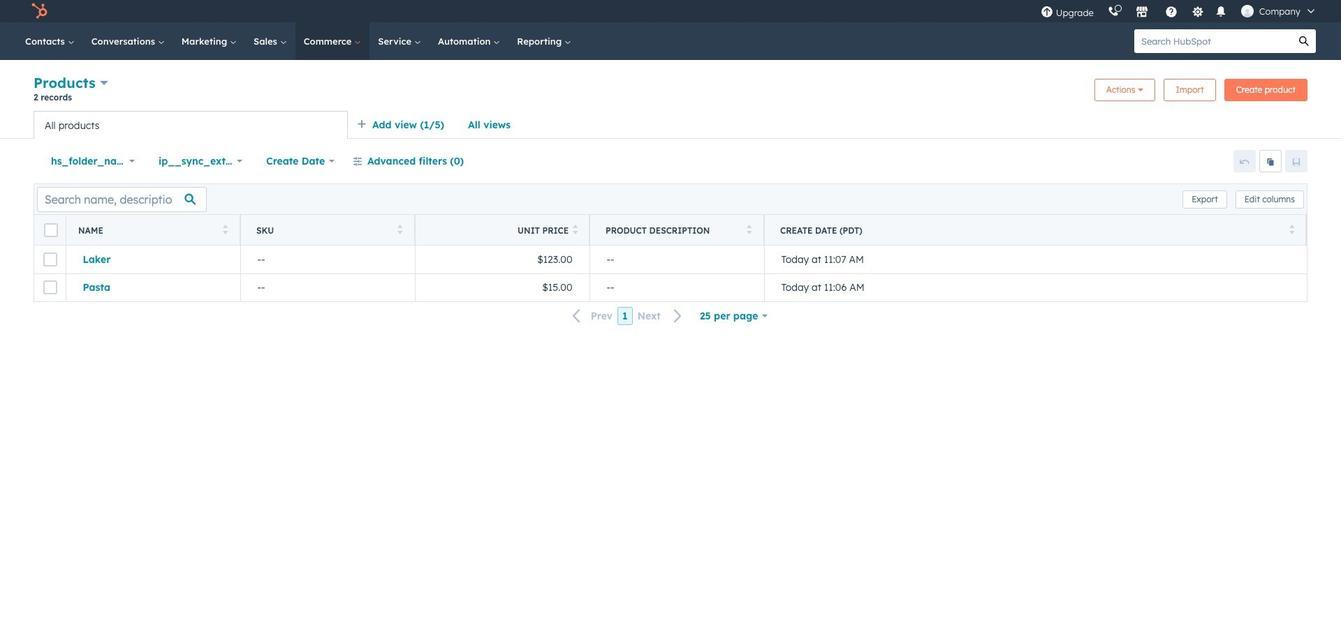 Task type: locate. For each thing, give the bounding box(es) containing it.
3 press to sort. image from the left
[[573, 225, 578, 234]]

4 press to sort. image from the left
[[746, 225, 752, 234]]

2 press to sort. image from the left
[[397, 225, 402, 234]]

press to sort. image for 2nd press to sort. element from left
[[397, 225, 402, 234]]

Search name, description, or SKU search field
[[37, 187, 207, 212]]

press to sort. image for fourth press to sort. element from the left
[[746, 225, 752, 234]]

press to sort. element
[[222, 225, 228, 236], [397, 225, 402, 236], [573, 225, 578, 236], [746, 225, 752, 236], [1289, 225, 1294, 236]]

1 press to sort. image from the left
[[222, 225, 228, 234]]

2 press to sort. element from the left
[[397, 225, 402, 236]]

4 press to sort. element from the left
[[746, 225, 752, 236]]

banner
[[34, 73, 1308, 111]]

press to sort. image
[[222, 225, 228, 234], [397, 225, 402, 234], [573, 225, 578, 234], [746, 225, 752, 234]]

press to sort. image for fifth press to sort. element from right
[[222, 225, 228, 234]]

1 press to sort. element from the left
[[222, 225, 228, 236]]

menu
[[1034, 0, 1325, 22]]



Task type: vqa. For each thing, say whether or not it's contained in the screenshot.
leftmost 4
no



Task type: describe. For each thing, give the bounding box(es) containing it.
Search HubSpot search field
[[1135, 29, 1292, 53]]

marketplaces image
[[1136, 6, 1148, 19]]

press to sort. image for 3rd press to sort. element from the left
[[573, 225, 578, 234]]

pagination navigation
[[564, 307, 691, 326]]

press to sort. image
[[1289, 225, 1294, 234]]

5 press to sort. element from the left
[[1289, 225, 1294, 236]]

jacob simon image
[[1241, 5, 1254, 17]]

3 press to sort. element from the left
[[573, 225, 578, 236]]



